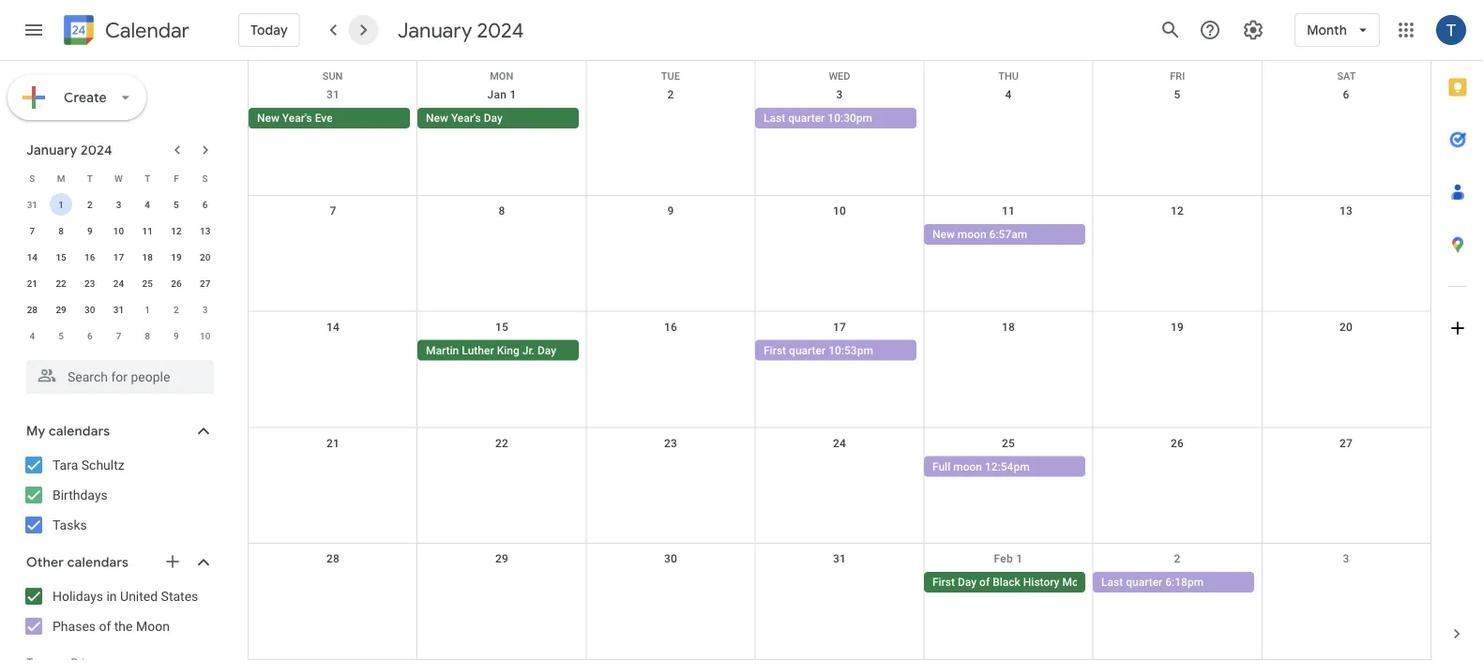 Task type: describe. For each thing, give the bounding box(es) containing it.
tue
[[661, 70, 680, 82]]

1 up february 8 "element"
[[145, 304, 150, 315]]

0 vertical spatial january
[[398, 17, 472, 43]]

22 element
[[50, 272, 72, 295]]

february 3 element
[[194, 298, 216, 321]]

3 inside 'element'
[[202, 304, 208, 315]]

february 5 element
[[50, 325, 72, 347]]

16 element
[[79, 246, 101, 268]]

2 vertical spatial quarter
[[1126, 576, 1163, 589]]

2 t from the left
[[145, 173, 150, 184]]

february 6 element
[[79, 325, 101, 347]]

birthdays
[[53, 487, 108, 503]]

history
[[1023, 576, 1060, 589]]

tara schultz
[[53, 457, 125, 473]]

1 cell
[[47, 191, 75, 218]]

eve
[[315, 112, 333, 125]]

king
[[497, 344, 520, 357]]

19 inside january 2024 grid
[[171, 251, 182, 263]]

10 for sun
[[833, 204, 846, 217]]

1 s from the left
[[29, 173, 35, 184]]

2 horizontal spatial 4
[[1005, 88, 1012, 101]]

1 vertical spatial 16
[[664, 320, 677, 334]]

5 inside row
[[58, 330, 64, 341]]

my calendars button
[[4, 417, 233, 447]]

day inside button
[[538, 344, 556, 357]]

today button
[[238, 8, 300, 53]]

f
[[174, 173, 179, 184]]

m
[[57, 173, 65, 184]]

month inside grid
[[1062, 576, 1095, 589]]

other calendars button
[[4, 548, 233, 578]]

calendars for other calendars
[[67, 554, 129, 571]]

18 inside grid
[[1002, 320, 1015, 334]]

0 vertical spatial january 2024
[[398, 17, 524, 43]]

10:53pm
[[829, 344, 873, 357]]

last inside button
[[764, 112, 785, 125]]

first day of black history month last quarter 6:18pm
[[933, 576, 1204, 589]]

12 for sun
[[1171, 204, 1184, 217]]

1 right the jan
[[510, 88, 517, 101]]

30 for 1
[[85, 304, 95, 315]]

mon
[[490, 70, 513, 82]]

1 vertical spatial 14
[[326, 320, 340, 334]]

add other calendars image
[[163, 553, 182, 571]]

31 inside 31 element
[[113, 304, 124, 315]]

6:18pm
[[1165, 576, 1204, 589]]

31 element
[[107, 298, 130, 321]]

1 horizontal spatial 17
[[833, 320, 846, 334]]

other calendars
[[26, 554, 129, 571]]

grid containing 31
[[248, 61, 1431, 660]]

4 inside row
[[30, 330, 35, 341]]

2 up last quarter 6:18pm button
[[1174, 553, 1181, 566]]

create
[[64, 89, 107, 106]]

14 element
[[21, 246, 43, 268]]

fri
[[1170, 70, 1185, 82]]

1 vertical spatial january
[[26, 142, 77, 159]]

phases of the moon
[[53, 619, 170, 634]]

row containing s
[[18, 165, 220, 191]]

9 inside "element"
[[174, 330, 179, 341]]

year's for eve
[[282, 112, 312, 125]]

first quarter 10:53pm button
[[755, 340, 917, 361]]

2 down 26 element at the left of page
[[174, 304, 179, 315]]

22 inside january 2024 grid
[[56, 278, 66, 289]]

moon for new
[[958, 228, 987, 241]]

1 horizontal spatial 2024
[[477, 17, 524, 43]]

Search for people text field
[[38, 360, 203, 394]]

full moon 12:54pm
[[933, 460, 1030, 473]]

february 2 element
[[165, 298, 188, 321]]

2 down tue
[[667, 88, 674, 101]]

other
[[26, 554, 64, 571]]

quarter for 10:53pm
[[789, 344, 826, 357]]

year's for day
[[451, 112, 481, 125]]

21 inside january 2024 grid
[[27, 278, 38, 289]]

6:57am
[[989, 228, 1027, 241]]

the
[[114, 619, 133, 634]]

27 inside row group
[[200, 278, 210, 289]]

1 horizontal spatial 15
[[495, 320, 509, 334]]

moon
[[136, 619, 170, 634]]

2 vertical spatial 7
[[116, 330, 121, 341]]

12 for january 2024
[[171, 225, 182, 236]]

17 element
[[107, 246, 130, 268]]

new for new year's day
[[426, 112, 448, 125]]

jr.
[[522, 344, 535, 357]]

new for new year's eve
[[257, 112, 279, 125]]

1 vertical spatial 23
[[664, 437, 677, 450]]

sat
[[1337, 70, 1356, 82]]

20 inside grid
[[200, 251, 210, 263]]

26 inside grid
[[1171, 437, 1184, 450]]

last quarter 6:18pm button
[[1093, 572, 1254, 593]]

26 inside row group
[[171, 278, 182, 289]]

13 for sun
[[1340, 204, 1353, 217]]

february 1 element
[[136, 298, 159, 321]]

of inside other calendars list
[[99, 619, 111, 634]]

18 element
[[136, 246, 159, 268]]

row group containing 31
[[18, 191, 220, 349]]

martin luther king jr. day
[[426, 344, 556, 357]]

february 4 element
[[21, 325, 43, 347]]

1 inside cell
[[58, 199, 64, 210]]

15 inside january 2024 grid
[[56, 251, 66, 263]]

last quarter 10:30pm
[[764, 112, 872, 125]]

1 vertical spatial 2024
[[81, 142, 112, 159]]

february 10 element
[[194, 325, 216, 347]]

7 for sun
[[330, 204, 336, 217]]

january 2024 grid
[[18, 165, 220, 349]]

29 for 1
[[56, 304, 66, 315]]

my
[[26, 423, 45, 440]]

jan 1
[[487, 88, 517, 101]]

9 for sun
[[667, 204, 674, 217]]

2 vertical spatial 6
[[87, 330, 93, 341]]

25 element
[[136, 272, 159, 295]]

1 vertical spatial 21
[[326, 437, 340, 450]]

states
[[161, 589, 198, 604]]

8 for january 2024
[[58, 225, 64, 236]]

1 vertical spatial 22
[[495, 437, 509, 450]]

month button
[[1295, 8, 1380, 53]]

1 right feb
[[1016, 553, 1023, 566]]

new year's eve button
[[249, 108, 410, 129]]

1 vertical spatial 24
[[833, 437, 846, 450]]

new moon 6:57am
[[933, 228, 1027, 241]]

1 vertical spatial 25
[[1002, 437, 1015, 450]]

31 inside 'december 31' element
[[27, 199, 38, 210]]

1 horizontal spatial 5
[[174, 199, 179, 210]]

my calendars list
[[4, 450, 233, 540]]



Task type: vqa. For each thing, say whether or not it's contained in the screenshot.
February 28 element
no



Task type: locate. For each thing, give the bounding box(es) containing it.
1 vertical spatial 27
[[1340, 437, 1353, 450]]

s up 'december 31' element
[[29, 173, 35, 184]]

first day of black history month button
[[924, 572, 1095, 593]]

2024 down create
[[81, 142, 112, 159]]

12:54pm
[[985, 460, 1030, 473]]

of inside grid
[[980, 576, 990, 589]]

2 horizontal spatial 5
[[1174, 88, 1181, 101]]

7 down 31 element
[[116, 330, 121, 341]]

1 horizontal spatial 12
[[1171, 204, 1184, 217]]

last
[[764, 112, 785, 125], [1101, 576, 1123, 589]]

december 31 element
[[21, 193, 43, 216]]

1 vertical spatial 18
[[1002, 320, 1015, 334]]

s right f
[[202, 173, 208, 184]]

28
[[27, 304, 38, 315], [326, 553, 340, 566]]

1 vertical spatial calendars
[[67, 554, 129, 571]]

5 down 29 element
[[58, 330, 64, 341]]

january 2024 up mon
[[398, 17, 524, 43]]

16 inside 16 element
[[85, 251, 95, 263]]

14 inside january 2024 grid
[[27, 251, 38, 263]]

0 horizontal spatial 28
[[27, 304, 38, 315]]

2 horizontal spatial 7
[[330, 204, 336, 217]]

calendars up tara schultz in the left of the page
[[49, 423, 110, 440]]

0 vertical spatial 26
[[171, 278, 182, 289]]

19 element
[[165, 246, 188, 268]]

my calendars
[[26, 423, 110, 440]]

1 horizontal spatial day
[[538, 344, 556, 357]]

row
[[249, 61, 1431, 82], [249, 80, 1431, 196], [18, 165, 220, 191], [18, 191, 220, 218], [249, 196, 1431, 312], [18, 218, 220, 244], [18, 244, 220, 270], [18, 270, 220, 296], [18, 296, 220, 323], [249, 312, 1431, 428], [18, 323, 220, 349], [249, 428, 1431, 544], [249, 544, 1431, 660]]

s
[[29, 173, 35, 184], [202, 173, 208, 184]]

tab list
[[1432, 61, 1483, 608]]

7 for january 2024
[[30, 225, 35, 236]]

10 inside 'element'
[[200, 330, 210, 341]]

29 inside january 2024 grid
[[56, 304, 66, 315]]

11 for january 2024
[[142, 225, 153, 236]]

1 horizontal spatial s
[[202, 173, 208, 184]]

0 horizontal spatial last
[[764, 112, 785, 125]]

10:30pm
[[828, 112, 872, 125]]

0 vertical spatial 30
[[85, 304, 95, 315]]

21
[[27, 278, 38, 289], [326, 437, 340, 450]]

0 horizontal spatial 16
[[85, 251, 95, 263]]

calendars up in
[[67, 554, 129, 571]]

4 down thu
[[1005, 88, 1012, 101]]

wed
[[829, 70, 850, 82]]

8 inside grid
[[499, 204, 505, 217]]

full moon 12:54pm button
[[924, 456, 1085, 477]]

13 element
[[194, 220, 216, 242]]

calendar element
[[60, 11, 189, 53]]

0 vertical spatial 14
[[27, 251, 38, 263]]

0 horizontal spatial 12
[[171, 225, 182, 236]]

2 vertical spatial 5
[[58, 330, 64, 341]]

12 element
[[165, 220, 188, 242]]

first quarter 10:53pm
[[764, 344, 873, 357]]

first
[[764, 344, 786, 357], [933, 576, 955, 589]]

21 element
[[21, 272, 43, 295]]

2 s from the left
[[202, 173, 208, 184]]

8 inside february 8 "element"
[[145, 330, 150, 341]]

8 for sun
[[499, 204, 505, 217]]

calendar heading
[[101, 17, 189, 44]]

1 horizontal spatial 28
[[326, 553, 340, 566]]

1 horizontal spatial 9
[[174, 330, 179, 341]]

1 horizontal spatial 16
[[664, 320, 677, 334]]

tasks
[[53, 517, 87, 533]]

main drawer image
[[23, 19, 45, 41]]

of left the
[[99, 619, 111, 634]]

0 vertical spatial 11
[[1002, 204, 1015, 217]]

moon for full
[[953, 460, 982, 473]]

20
[[200, 251, 210, 263], [1340, 320, 1353, 334]]

1 vertical spatial 26
[[1171, 437, 1184, 450]]

holidays
[[53, 589, 103, 604]]

first for first quarter 10:53pm
[[764, 344, 786, 357]]

1 vertical spatial 15
[[495, 320, 509, 334]]

united
[[120, 589, 158, 604]]

row group
[[18, 191, 220, 349]]

grid
[[248, 61, 1431, 660]]

30 for feb 1
[[664, 553, 677, 566]]

2 vertical spatial 4
[[30, 330, 35, 341]]

18 down 11 element
[[142, 251, 153, 263]]

7
[[330, 204, 336, 217], [30, 225, 35, 236], [116, 330, 121, 341]]

6 down 30 element
[[87, 330, 93, 341]]

1
[[510, 88, 517, 101], [58, 199, 64, 210], [145, 304, 150, 315], [1016, 553, 1023, 566]]

moon
[[958, 228, 987, 241], [953, 460, 982, 473]]

0 horizontal spatial of
[[99, 619, 111, 634]]

thu
[[998, 70, 1019, 82]]

month
[[1307, 22, 1347, 38], [1062, 576, 1095, 589]]

14
[[27, 251, 38, 263], [326, 320, 340, 334]]

1 vertical spatial day
[[538, 344, 556, 357]]

january
[[398, 17, 472, 43], [26, 142, 77, 159]]

24
[[113, 278, 124, 289], [833, 437, 846, 450]]

11 inside row group
[[142, 225, 153, 236]]

18 down 6:57am at the top right
[[1002, 320, 1015, 334]]

5 down f
[[174, 199, 179, 210]]

t
[[87, 173, 93, 184], [145, 173, 150, 184]]

0 horizontal spatial 21
[[27, 278, 38, 289]]

20 element
[[194, 246, 216, 268]]

1 horizontal spatial 4
[[145, 199, 150, 210]]

quarter
[[788, 112, 825, 125], [789, 344, 826, 357], [1126, 576, 1163, 589]]

28 element
[[21, 298, 43, 321]]

19
[[171, 251, 182, 263], [1171, 320, 1184, 334]]

full
[[933, 460, 951, 473]]

28 for feb 1
[[326, 553, 340, 566]]

first for first day of black history month last quarter 6:18pm
[[933, 576, 955, 589]]

martin luther king jr. day button
[[418, 340, 579, 361]]

0 horizontal spatial 26
[[171, 278, 182, 289]]

8 down the new year's day button
[[499, 204, 505, 217]]

0 vertical spatial 6
[[1343, 88, 1350, 101]]

0 vertical spatial first
[[764, 344, 786, 357]]

6 up 13 element
[[202, 199, 208, 210]]

2 right 1 cell on the left top of page
[[87, 199, 93, 210]]

quarter left 6:18pm
[[1126, 576, 1163, 589]]

luther
[[462, 344, 494, 357]]

day left black
[[958, 576, 977, 589]]

1 horizontal spatial 27
[[1340, 437, 1353, 450]]

black
[[993, 576, 1021, 589]]

moon inside button
[[953, 460, 982, 473]]

4
[[1005, 88, 1012, 101], [145, 199, 150, 210], [30, 330, 35, 341]]

0 vertical spatial 25
[[142, 278, 153, 289]]

17 inside january 2024 grid
[[113, 251, 124, 263]]

w
[[115, 173, 123, 184]]

27 inside grid
[[1340, 437, 1353, 450]]

7 down new year's eve button
[[330, 204, 336, 217]]

1 horizontal spatial 6
[[202, 199, 208, 210]]

29 element
[[50, 298, 72, 321]]

new for new moon 6:57am
[[933, 228, 955, 241]]

calendars for my calendars
[[49, 423, 110, 440]]

13 for january 2024
[[200, 225, 210, 236]]

1 vertical spatial of
[[99, 619, 111, 634]]

1 horizontal spatial 7
[[116, 330, 121, 341]]

26 element
[[165, 272, 188, 295]]

schultz
[[81, 457, 125, 473]]

30
[[85, 304, 95, 315], [664, 553, 677, 566]]

calendar
[[105, 17, 189, 44]]

new year's day button
[[418, 108, 579, 129]]

23 inside january 2024 grid
[[85, 278, 95, 289]]

0 vertical spatial 20
[[200, 251, 210, 263]]

0 horizontal spatial 2024
[[81, 142, 112, 159]]

feb
[[994, 553, 1013, 566]]

january 2024
[[398, 17, 524, 43], [26, 142, 112, 159]]

0 horizontal spatial first
[[764, 344, 786, 357]]

february 8 element
[[136, 325, 159, 347]]

moon left 6:57am at the top right
[[958, 228, 987, 241]]

9 inside grid
[[667, 204, 674, 217]]

month up sat
[[1307, 22, 1347, 38]]

day inside button
[[484, 112, 503, 125]]

of
[[980, 576, 990, 589], [99, 619, 111, 634]]

22
[[56, 278, 66, 289], [495, 437, 509, 450]]

0 vertical spatial 8
[[499, 204, 505, 217]]

0 vertical spatial 10
[[833, 204, 846, 217]]

quarter left 10:53pm
[[789, 344, 826, 357]]

2 horizontal spatial 10
[[833, 204, 846, 217]]

first left 10:53pm
[[764, 344, 786, 357]]

2 vertical spatial 10
[[200, 330, 210, 341]]

moon right full at the bottom right
[[953, 460, 982, 473]]

day
[[484, 112, 503, 125], [538, 344, 556, 357], [958, 576, 977, 589]]

0 horizontal spatial new
[[257, 112, 279, 125]]

30 inside january 2024 grid
[[85, 304, 95, 315]]

17
[[113, 251, 124, 263], [833, 320, 846, 334]]

of left black
[[980, 576, 990, 589]]

9
[[667, 204, 674, 217], [87, 225, 93, 236], [174, 330, 179, 341]]

martin
[[426, 344, 459, 357]]

22 down 15 element
[[56, 278, 66, 289]]

last quarter 10:30pm button
[[755, 108, 917, 129]]

0 vertical spatial 15
[[56, 251, 66, 263]]

6 down sat
[[1343, 88, 1350, 101]]

tara
[[53, 457, 78, 473]]

1 vertical spatial 11
[[142, 225, 153, 236]]

february 9 element
[[165, 325, 188, 347]]

january 2024 up "m"
[[26, 142, 112, 159]]

15 element
[[50, 246, 72, 268]]

15 up "martin luther king jr. day" button
[[495, 320, 509, 334]]

0 vertical spatial quarter
[[788, 112, 825, 125]]

1 horizontal spatial last
[[1101, 576, 1123, 589]]

year's
[[282, 112, 312, 125], [451, 112, 481, 125]]

new year's eve
[[257, 112, 333, 125]]

1 vertical spatial 20
[[1340, 320, 1353, 334]]

7 up 14 element
[[30, 225, 35, 236]]

0 horizontal spatial 14
[[27, 251, 38, 263]]

0 vertical spatial 19
[[171, 251, 182, 263]]

15 up 22 element
[[56, 251, 66, 263]]

1 vertical spatial 13
[[200, 225, 210, 236]]

1 vertical spatial 8
[[58, 225, 64, 236]]

2 vertical spatial 8
[[145, 330, 150, 341]]

28 inside row group
[[27, 304, 38, 315]]

settings menu image
[[1242, 19, 1265, 41]]

11 for sun
[[1002, 204, 1015, 217]]

2 horizontal spatial 9
[[667, 204, 674, 217]]

22 down "martin luther king jr. day" button
[[495, 437, 509, 450]]

12
[[1171, 204, 1184, 217], [171, 225, 182, 236]]

5
[[1174, 88, 1181, 101], [174, 199, 179, 210], [58, 330, 64, 341]]

4 up 11 element
[[145, 199, 150, 210]]

0 vertical spatial 22
[[56, 278, 66, 289]]

t left f
[[145, 173, 150, 184]]

day right jr.
[[538, 344, 556, 357]]

10 for january 2024
[[113, 225, 124, 236]]

3
[[836, 88, 843, 101], [116, 199, 121, 210], [202, 304, 208, 315], [1343, 553, 1350, 566]]

calendars
[[49, 423, 110, 440], [67, 554, 129, 571]]

2 horizontal spatial 8
[[499, 204, 505, 217]]

11 element
[[136, 220, 159, 242]]

in
[[106, 589, 117, 604]]

new year's day
[[426, 112, 503, 125]]

1 horizontal spatial 19
[[1171, 320, 1184, 334]]

25 down 18 "element"
[[142, 278, 153, 289]]

cell
[[586, 108, 755, 130], [924, 108, 1093, 130], [1093, 108, 1262, 130], [1262, 108, 1431, 130], [249, 224, 417, 247], [417, 224, 586, 247], [586, 224, 755, 247], [755, 224, 924, 247], [1093, 224, 1262, 247], [1262, 224, 1431, 247], [249, 340, 417, 363], [586, 340, 755, 363], [924, 340, 1093, 363], [1262, 340, 1431, 363], [249, 456, 417, 479], [417, 456, 586, 479], [586, 456, 755, 479], [755, 456, 924, 479], [1262, 456, 1431, 479], [249, 572, 417, 595], [417, 572, 586, 595], [586, 572, 755, 595], [755, 572, 924, 595], [1262, 572, 1431, 595]]

1 horizontal spatial 10
[[200, 330, 210, 341]]

11 up 18 "element"
[[142, 225, 153, 236]]

2 vertical spatial day
[[958, 576, 977, 589]]

today
[[250, 22, 288, 38]]

last right history on the bottom of page
[[1101, 576, 1123, 589]]

28 for 1
[[27, 304, 38, 315]]

25 up the '12:54pm'
[[1002, 437, 1015, 450]]

1 vertical spatial quarter
[[789, 344, 826, 357]]

6
[[1343, 88, 1350, 101], [202, 199, 208, 210], [87, 330, 93, 341]]

15
[[56, 251, 66, 263], [495, 320, 509, 334]]

1 horizontal spatial 25
[[1002, 437, 1015, 450]]

2
[[667, 88, 674, 101], [87, 199, 93, 210], [174, 304, 179, 315], [1174, 553, 1181, 566]]

30 element
[[79, 298, 101, 321]]

quarter for 10:30pm
[[788, 112, 825, 125]]

25
[[142, 278, 153, 289], [1002, 437, 1015, 450]]

2 year's from the left
[[451, 112, 481, 125]]

25 inside january 2024 grid
[[142, 278, 153, 289]]

february 7 element
[[107, 325, 130, 347]]

29
[[56, 304, 66, 315], [495, 553, 509, 566]]

first inside first quarter 10:53pm button
[[764, 344, 786, 357]]

1 vertical spatial january 2024
[[26, 142, 112, 159]]

1 horizontal spatial 30
[[664, 553, 677, 566]]

17 down 10 element
[[113, 251, 124, 263]]

holidays in united states
[[53, 589, 198, 604]]

5 inside grid
[[1174, 88, 1181, 101]]

0 horizontal spatial 17
[[113, 251, 124, 263]]

1 down "m"
[[58, 199, 64, 210]]

1 vertical spatial month
[[1062, 576, 1095, 589]]

0 horizontal spatial 9
[[87, 225, 93, 236]]

4 down the 28 element
[[30, 330, 35, 341]]

31
[[326, 88, 340, 101], [27, 199, 38, 210], [113, 304, 124, 315], [833, 553, 846, 566]]

feb 1
[[994, 553, 1023, 566]]

23
[[85, 278, 95, 289], [664, 437, 677, 450]]

moon inside 'button'
[[958, 228, 987, 241]]

day down the jan
[[484, 112, 503, 125]]

1 horizontal spatial 26
[[1171, 437, 1184, 450]]

18 inside "element"
[[142, 251, 153, 263]]

january up "m"
[[26, 142, 77, 159]]

24 down first quarter 10:53pm button
[[833, 437, 846, 450]]

0 horizontal spatial january
[[26, 142, 77, 159]]

2024 up mon
[[477, 17, 524, 43]]

1 horizontal spatial 24
[[833, 437, 846, 450]]

0 vertical spatial 23
[[85, 278, 95, 289]]

0 vertical spatial 29
[[56, 304, 66, 315]]

0 vertical spatial 17
[[113, 251, 124, 263]]

11
[[1002, 204, 1015, 217], [142, 225, 153, 236]]

0 horizontal spatial 27
[[200, 278, 210, 289]]

1 horizontal spatial 20
[[1340, 320, 1353, 334]]

0 vertical spatial 9
[[667, 204, 674, 217]]

10 down last quarter 10:30pm button
[[833, 204, 846, 217]]

10 down february 3 'element'
[[200, 330, 210, 341]]

12 inside 'element'
[[171, 225, 182, 236]]

11 up 6:57am at the top right
[[1002, 204, 1015, 217]]

11 inside grid
[[1002, 204, 1015, 217]]

23 element
[[79, 272, 101, 295]]

0 horizontal spatial 23
[[85, 278, 95, 289]]

last left 10:30pm
[[764, 112, 785, 125]]

2 horizontal spatial new
[[933, 228, 955, 241]]

sun
[[323, 70, 343, 82]]

new inside 'button'
[[933, 228, 955, 241]]

first left black
[[933, 576, 955, 589]]

0 vertical spatial 24
[[113, 278, 124, 289]]

1 t from the left
[[87, 173, 93, 184]]

new moon 6:57am button
[[924, 224, 1085, 245]]

27 element
[[194, 272, 216, 295]]

1 horizontal spatial year's
[[451, 112, 481, 125]]

1 vertical spatial 4
[[145, 199, 150, 210]]

1 vertical spatial moon
[[953, 460, 982, 473]]

0 horizontal spatial 18
[[142, 251, 153, 263]]

0 vertical spatial 7
[[330, 204, 336, 217]]

8 up 15 element
[[58, 225, 64, 236]]

19 inside grid
[[1171, 320, 1184, 334]]

13 inside january 2024 grid
[[200, 225, 210, 236]]

24 element
[[107, 272, 130, 295]]

12 inside grid
[[1171, 204, 1184, 217]]

16
[[85, 251, 95, 263], [664, 320, 677, 334]]

phases
[[53, 619, 96, 634]]

1 horizontal spatial 29
[[495, 553, 509, 566]]

29 for feb 1
[[495, 553, 509, 566]]

2024
[[477, 17, 524, 43], [81, 142, 112, 159]]

new
[[257, 112, 279, 125], [426, 112, 448, 125], [933, 228, 955, 241]]

t left w
[[87, 173, 93, 184]]

create button
[[8, 75, 146, 120]]

10 element
[[107, 220, 130, 242]]

1 vertical spatial 6
[[202, 199, 208, 210]]

quarter left 10:30pm
[[788, 112, 825, 125]]

18
[[142, 251, 153, 263], [1002, 320, 1015, 334]]

9 for january 2024
[[87, 225, 93, 236]]

1 vertical spatial 9
[[87, 225, 93, 236]]

row containing sun
[[249, 61, 1431, 82]]

row containing 4
[[18, 323, 220, 349]]

jan
[[487, 88, 507, 101]]

0 vertical spatial last
[[764, 112, 785, 125]]

other calendars list
[[4, 582, 233, 642]]

0 horizontal spatial 13
[[200, 225, 210, 236]]

26
[[171, 278, 182, 289], [1171, 437, 1184, 450]]

month inside dropdown button
[[1307, 22, 1347, 38]]

None search field
[[0, 353, 233, 394]]

1 year's from the left
[[282, 112, 312, 125]]

10 up 17 element
[[113, 225, 124, 236]]

24 down 17 element
[[113, 278, 124, 289]]

month right history on the bottom of page
[[1062, 576, 1095, 589]]

0 vertical spatial 27
[[200, 278, 210, 289]]

8 down february 1 element at the left top of the page
[[145, 330, 150, 341]]

0 horizontal spatial 11
[[142, 225, 153, 236]]

0 horizontal spatial s
[[29, 173, 35, 184]]

1 vertical spatial 17
[[833, 320, 846, 334]]

17 up first quarter 10:53pm button
[[833, 320, 846, 334]]

24 inside row group
[[113, 278, 124, 289]]

1 vertical spatial 7
[[30, 225, 35, 236]]

5 down the fri
[[1174, 88, 1181, 101]]

0 vertical spatial 12
[[1171, 204, 1184, 217]]

january up new year's day
[[398, 17, 472, 43]]

28 inside grid
[[326, 553, 340, 566]]



